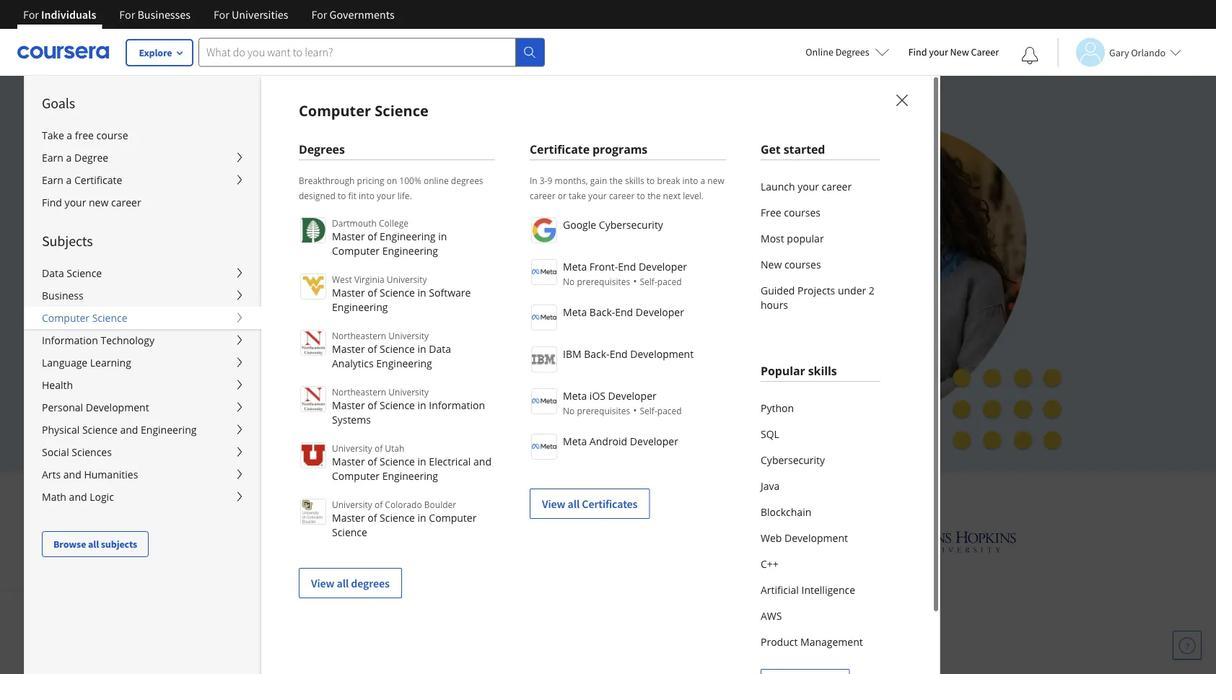 Task type: describe. For each thing, give the bounding box(es) containing it.
science down colorado
[[380, 511, 415, 525]]

prerequisites inside meta ios developer no prerequisites • self-paced
[[577, 405, 631, 417]]

in inside west virginia university master of science in software engineering
[[418, 286, 427, 299]]

meta for meta front-end developer no prerequisites • self-paced
[[563, 260, 587, 273]]

logic
[[90, 490, 114, 504]]

university of utah master of science in electrical and computer engineering
[[332, 442, 492, 483]]

in
[[530, 175, 538, 187]]

development for personal development
[[86, 401, 149, 414]]

back- for ibm
[[584, 347, 610, 361]]

subjects
[[42, 232, 93, 250]]

What do you want to learn? text field
[[199, 38, 516, 67]]

meta back-end developer
[[563, 305, 684, 319]]

on inside unlimited access to 7,000+ world-class courses, hands-on projects, and job-ready certificate programs—all included in your subscription
[[594, 203, 614, 224]]

management
[[801, 635, 863, 649]]

in 3-9 months, gain the skills to break into a new career or take your career to the next level.
[[530, 175, 725, 202]]

projects,
[[190, 228, 253, 250]]

view all degrees
[[311, 576, 390, 591]]

virginia
[[354, 273, 385, 285]]

help center image
[[1179, 637, 1196, 654]]

courses,
[[478, 203, 539, 224]]

earn a certificate
[[42, 173, 122, 187]]

break
[[657, 175, 680, 187]]

list for started
[[761, 173, 881, 318]]

science inside university of utah master of science in electrical and computer engineering
[[380, 455, 415, 468]]

to left the break
[[647, 175, 655, 187]]

months,
[[555, 175, 588, 187]]

self- inside meta front-end developer no prerequisites • self-paced
[[640, 276, 658, 288]]

pricing
[[357, 175, 385, 187]]

programs
[[593, 142, 648, 157]]

science up business
[[67, 266, 102, 280]]

0 vertical spatial day
[[250, 357, 268, 371]]

new inside list
[[761, 257, 782, 271]]

ibm back-end development
[[563, 347, 694, 361]]

job-
[[289, 228, 318, 250]]

orlando
[[1132, 46, 1166, 59]]

data inside data science dropdown button
[[42, 266, 64, 280]]

language
[[42, 356, 88, 370]]

2 partnername logo image from the top
[[531, 259, 557, 285]]

physical science and engineering button
[[25, 419, 261, 441]]

sql
[[761, 427, 780, 441]]

developer inside meta front-end developer no prerequisites • self-paced
[[639, 260, 687, 273]]

social sciences
[[42, 446, 112, 459]]

computer inside university of utah master of science in electrical and computer engineering
[[332, 469, 380, 483]]

your inside in 3-9 months, gain the skills to break into a new career or take your career to the next level.
[[589, 190, 607, 202]]

computer up coursera plus image
[[299, 100, 371, 120]]

northeastern university master of science in information systems
[[332, 386, 485, 426]]

coursera plus image
[[190, 136, 410, 157]]

information inside dropdown button
[[42, 334, 98, 347]]

computer inside university of colorado boulder master of science in computer science
[[429, 511, 477, 525]]

or
[[558, 190, 567, 202]]

online degrees button
[[794, 36, 902, 68]]

university of colorado boulder master of science in computer science
[[332, 499, 477, 539]]

guided projects under 2 hours
[[761, 283, 875, 312]]

5 partnername logo image from the top
[[531, 388, 557, 414]]

product management
[[761, 635, 863, 649]]

0 vertical spatial plus
[[864, 484, 897, 508]]

for for individuals
[[23, 7, 39, 22]]

browse all subjects
[[53, 538, 137, 551]]

systems
[[332, 413, 371, 426]]

paced inside meta ios developer no prerequisites • self-paced
[[658, 405, 682, 417]]

master inside dartmouth college master of engineering in computer engineering
[[332, 229, 365, 243]]

meta for meta ios developer no prerequisites • self-paced
[[563, 389, 587, 403]]

johns hopkins university image
[[880, 529, 1017, 555]]

1 horizontal spatial with
[[681, 641, 728, 672]]

math
[[42, 490, 66, 504]]

meta back-end developer link
[[530, 303, 726, 331]]

for for universities
[[214, 7, 229, 22]]

master inside university of utah master of science in electrical and computer engineering
[[332, 455, 365, 468]]

duke university image
[[359, 529, 426, 552]]

fit
[[348, 190, 357, 202]]

science down learn
[[332, 525, 367, 539]]

university inside university of utah master of science in electrical and computer engineering
[[332, 442, 372, 454]]

2 horizontal spatial with
[[746, 484, 781, 508]]

7,000+
[[338, 203, 387, 224]]

master inside west virginia university master of science in software engineering
[[332, 286, 365, 299]]

new inside explore menu "element"
[[89, 196, 109, 209]]

master inside 'northeastern university master of science in data analytics engineering'
[[332, 342, 365, 356]]

certificate inside dropdown button
[[74, 173, 122, 187]]

of inside dartmouth college master of engineering in computer engineering
[[368, 229, 377, 243]]

view for certificate programs
[[542, 497, 566, 511]]

a for certificate
[[66, 173, 72, 187]]

find your new career link
[[25, 191, 261, 214]]

started
[[784, 142, 826, 157]]

math and logic button
[[25, 486, 261, 508]]

northeastern for systems
[[332, 386, 386, 398]]

• inside meta front-end developer no prerequisites • self-paced
[[633, 274, 637, 288]]

product
[[761, 635, 798, 649]]

partnername logo image for google cybersecurity
[[531, 217, 557, 243]]

android
[[590, 434, 628, 448]]

of down from
[[368, 511, 377, 525]]

in inside 'northeastern university master of science in data analytics engineering'
[[418, 342, 427, 356]]

universities
[[521, 484, 614, 508]]

with inside button
[[255, 391, 278, 405]]

career up google cybersecurity
[[609, 190, 635, 202]]

and inside unlimited access to 7,000+ world-class courses, hands-on projects, and job-ready certificate programs—all included in your subscription
[[257, 228, 285, 250]]

for universities
[[214, 7, 288, 22]]

science inside west virginia university master of science in software engineering
[[380, 286, 415, 299]]

degrees inside the view all degrees 'link'
[[351, 576, 390, 591]]

a for degree
[[66, 151, 72, 165]]

engineering inside popup button
[[141, 423, 197, 437]]

engineering inside west virginia university master of science in software engineering
[[332, 300, 388, 314]]

1 vertical spatial coursera
[[733, 641, 827, 672]]

northeastern university  logo image for master of science in information systems
[[300, 386, 326, 412]]

colorado
[[385, 499, 422, 510]]

personal development button
[[25, 396, 261, 419]]

of inside 'northeastern university master of science in data analytics engineering'
[[368, 342, 377, 356]]

courses for new courses
[[785, 257, 821, 271]]

computer inside dartmouth college master of engineering in computer engineering
[[332, 244, 380, 257]]

get started
[[761, 142, 826, 157]]

prerequisites inside meta front-end developer no prerequisites • self-paced
[[577, 276, 631, 288]]

to left next
[[637, 190, 646, 202]]

development inside view all certificates list
[[631, 347, 694, 361]]

computer science inside dropdown button
[[42, 311, 127, 325]]

science inside popup button
[[82, 423, 118, 437]]

invest in your professional goals with coursera plus
[[340, 641, 876, 672]]

level.
[[683, 190, 704, 202]]

guarantee
[[381, 391, 433, 405]]

arts and humanities button
[[25, 464, 261, 486]]

development for web development
[[785, 531, 848, 545]]

northeastern university  logo image for master of science in data analytics engineering
[[300, 330, 326, 356]]

invest
[[340, 641, 404, 672]]

northeastern for analytics
[[332, 330, 386, 342]]

and inside arts and humanities popup button
[[63, 468, 81, 482]]

list item inside computer science menu item
[[761, 655, 881, 674]]

computer science group
[[24, 0, 1217, 674]]

free inside free courses 'link'
[[761, 205, 782, 219]]

paced inside meta front-end developer no prerequisites • self-paced
[[658, 276, 682, 288]]

subjects
[[101, 538, 137, 551]]

hours
[[761, 298, 789, 312]]

class
[[438, 203, 474, 224]]

degree
[[74, 151, 108, 165]]

meta android developer link
[[530, 433, 726, 460]]

certificates
[[582, 497, 638, 511]]

find your new career link
[[902, 43, 1007, 61]]

computer science inside menu item
[[299, 100, 429, 120]]

of left colorado
[[375, 499, 383, 510]]

web development link
[[761, 525, 881, 551]]

university of illinois at urbana-champaign image
[[200, 530, 313, 553]]

sciences
[[72, 446, 112, 459]]

$59
[[190, 324, 207, 337]]

most
[[761, 231, 785, 245]]

computer science menu item
[[261, 0, 1217, 674]]

for for businesses
[[119, 7, 135, 22]]

back- for meta
[[590, 305, 615, 319]]

world-
[[391, 203, 438, 224]]

launch your career
[[761, 179, 852, 193]]

language learning button
[[25, 352, 261, 374]]

online
[[806, 45, 834, 58]]

unlimited access to 7,000+ world-class courses, hands-on projects, and job-ready certificate programs—all included in your subscription
[[190, 203, 632, 275]]

intelligence
[[802, 583, 856, 597]]

physical
[[42, 423, 80, 437]]

certificate inside computer science menu item
[[530, 142, 590, 157]]

guided
[[761, 283, 795, 297]]

7-
[[240, 357, 250, 371]]

science up 100%
[[375, 100, 429, 120]]

earn a degree
[[42, 151, 108, 165]]

view all certificates link
[[530, 489, 650, 519]]

to inside unlimited access to 7,000+ world-class courses, hands-on projects, and job-ready certificate programs—all included in your subscription
[[318, 203, 333, 224]]

utah
[[385, 442, 405, 454]]

$59 /month, cancel anytime
[[190, 324, 327, 337]]

engineering inside university of utah master of science in electrical and computer engineering
[[382, 469, 438, 483]]

in inside university of colorado boulder master of science in computer science
[[418, 511, 427, 525]]

arts
[[42, 468, 61, 482]]

university inside university of colorado boulder master of science in computer science
[[332, 499, 372, 510]]

aws link
[[761, 603, 881, 629]]

northeastern university master of science in data analytics engineering
[[332, 330, 451, 370]]

aws
[[761, 609, 782, 623]]



Task type: locate. For each thing, give the bounding box(es) containing it.
leading
[[458, 484, 517, 508]]

coursera image
[[17, 41, 109, 64]]

0 horizontal spatial degrees
[[299, 142, 345, 157]]

1 master from the top
[[332, 229, 365, 243]]

northeastern up systems
[[332, 386, 386, 398]]

1 vertical spatial earn
[[42, 173, 63, 187]]

cybersecurity inside google cybersecurity link
[[599, 218, 663, 231]]

northeastern up analytics
[[332, 330, 386, 342]]

master inside northeastern university master of science in information systems
[[332, 398, 365, 412]]

of inside west virginia university master of science in software engineering
[[368, 286, 377, 299]]

in left software
[[418, 286, 427, 299]]

python link
[[761, 395, 881, 421]]

partnername logo image for meta back-end developer
[[531, 305, 557, 331]]

back
[[354, 391, 378, 405]]

language learning
[[42, 356, 131, 370]]

1 for from the left
[[23, 7, 39, 22]]

product management link
[[761, 629, 881, 655]]

goals
[[621, 641, 676, 672]]

0 vertical spatial free
[[761, 205, 782, 219]]

1 self- from the top
[[640, 276, 658, 288]]

free inside start 7-day free trial button
[[270, 357, 292, 371]]

software
[[429, 286, 471, 299]]

list for skills
[[761, 395, 881, 674]]

3 master from the top
[[332, 342, 365, 356]]

end inside meta front-end developer no prerequisites • self-paced
[[618, 260, 636, 273]]

1 vertical spatial certificate
[[74, 173, 122, 187]]

1 vertical spatial back-
[[584, 347, 610, 361]]

view inside 'link'
[[311, 576, 335, 591]]

banner navigation
[[12, 0, 406, 29]]

degrees down the duke university image
[[351, 576, 390, 591]]

0 horizontal spatial free
[[270, 357, 292, 371]]

1 vertical spatial into
[[359, 190, 375, 202]]

electrical
[[429, 455, 471, 468]]

cybersecurity link
[[761, 447, 881, 473]]

new
[[708, 175, 725, 187], [89, 196, 109, 209]]

6 master from the top
[[332, 511, 365, 525]]

1 horizontal spatial computer science
[[299, 100, 429, 120]]

6 partnername logo image from the top
[[531, 434, 557, 460]]

/year
[[226, 391, 253, 405]]

2 northeastern from the top
[[332, 386, 386, 398]]

your inside unlimited access to 7,000+ world-class courses, hands-on projects, and job-ready certificate programs—all included in your subscription
[[190, 254, 223, 275]]

take
[[569, 190, 586, 202]]

0 horizontal spatial the
[[610, 175, 623, 187]]

earn down the earn a degree
[[42, 173, 63, 187]]

degrees inside popup button
[[836, 45, 870, 58]]

science inside northeastern university master of science in information systems
[[380, 398, 415, 412]]

1 vertical spatial new
[[761, 257, 782, 271]]

and down personal development dropdown button
[[120, 423, 138, 437]]

computer down business
[[42, 311, 90, 325]]

all inside button
[[88, 538, 99, 551]]

university inside northeastern university master of science in information systems
[[389, 386, 429, 398]]

master down west
[[332, 286, 365, 299]]

4 master from the top
[[332, 398, 365, 412]]

0 horizontal spatial development
[[86, 401, 149, 414]]

courses for free courses
[[784, 205, 821, 219]]

list
[[761, 173, 881, 318], [761, 395, 881, 674]]

money-
[[316, 391, 354, 405]]

university down west virginia university master of science in software engineering
[[389, 330, 429, 342]]

0 vertical spatial find
[[909, 45, 927, 58]]

a inside dropdown button
[[66, 173, 72, 187]]

day down $59 /month, cancel anytime
[[250, 357, 268, 371]]

earn for earn a degree
[[42, 151, 63, 165]]

free left trial
[[270, 357, 292, 371]]

1 vertical spatial new
[[89, 196, 109, 209]]

information up language
[[42, 334, 98, 347]]

into inside breakthrough pricing on 100% online degrees designed to fit into your life.
[[359, 190, 375, 202]]

breakthrough
[[299, 175, 355, 187]]

ready
[[318, 228, 360, 250]]

master inside university of colorado boulder master of science in computer science
[[332, 511, 365, 525]]

a inside 'popup button'
[[66, 151, 72, 165]]

2 courses from the top
[[785, 257, 821, 271]]

0 vertical spatial into
[[683, 175, 699, 187]]

0 vertical spatial information
[[42, 334, 98, 347]]

courses up popular
[[784, 205, 821, 219]]

0 vertical spatial •
[[633, 274, 637, 288]]

2 self- from the top
[[640, 405, 658, 417]]

new courses
[[761, 257, 821, 271]]

information inside northeastern university master of science in information systems
[[429, 398, 485, 412]]

designed
[[299, 190, 336, 202]]

paced up meta back-end developer link
[[658, 276, 682, 288]]

university
[[387, 273, 427, 285], [389, 330, 429, 342], [389, 386, 429, 398], [332, 442, 372, 454], [332, 499, 372, 510]]

0 vertical spatial new
[[708, 175, 725, 187]]

master up systems
[[332, 398, 365, 412]]

1 horizontal spatial information
[[429, 398, 485, 412]]

all for degrees
[[337, 576, 349, 591]]

ios
[[590, 389, 606, 403]]

degrees right online
[[451, 175, 483, 187]]

back- right ibm
[[584, 347, 610, 361]]

new inside in 3-9 months, gain the skills to break into a new career or take your career to the next level.
[[708, 175, 725, 187]]

1 vertical spatial on
[[594, 203, 614, 224]]

4 partnername logo image from the top
[[531, 347, 557, 373]]

in down boulder
[[418, 511, 427, 525]]

for left businesses
[[119, 7, 135, 22]]

meta ios developer no prerequisites • self-paced
[[563, 389, 682, 417]]

social sciences button
[[25, 441, 261, 464]]

0 horizontal spatial new
[[89, 196, 109, 209]]

computer inside computer science dropdown button
[[42, 311, 90, 325]]

west
[[332, 273, 352, 285]]

1 • from the top
[[633, 274, 637, 288]]

no down ibm
[[563, 405, 575, 417]]

free courses
[[761, 205, 821, 219]]

2 list from the top
[[761, 395, 881, 674]]

1 horizontal spatial day
[[296, 391, 314, 405]]

meta android developer
[[563, 434, 679, 448]]

developer down meta front-end developer no prerequisites • self-paced
[[636, 305, 684, 319]]

1 northeastern from the top
[[332, 330, 386, 342]]

0 vertical spatial data
[[42, 266, 64, 280]]

start 7-day free trial button
[[190, 347, 341, 381]]

• inside meta ios developer no prerequisites • self-paced
[[633, 404, 637, 417]]

university of colorado boulder logo image
[[300, 499, 326, 525]]

2 paced from the top
[[658, 405, 682, 417]]

in right back
[[418, 398, 427, 412]]

course
[[96, 129, 128, 142]]

back- down meta front-end developer no prerequisites • self-paced
[[590, 305, 615, 319]]

into up level.
[[683, 175, 699, 187]]

1 horizontal spatial development
[[631, 347, 694, 361]]

earn
[[42, 151, 63, 165], [42, 173, 63, 187]]

of inside northeastern university master of science in information systems
[[368, 398, 377, 412]]

in up front-
[[618, 228, 632, 250]]

access
[[266, 203, 314, 224]]

business button
[[25, 284, 261, 307]]

in inside dartmouth college master of engineering in computer engineering
[[438, 229, 447, 243]]

0 vertical spatial the
[[610, 175, 623, 187]]

launch
[[761, 179, 795, 193]]

degrees inside breakthrough pricing on 100% online degrees designed to fit into your life.
[[451, 175, 483, 187]]

university right virginia
[[387, 273, 427, 285]]

2 northeastern university  logo image from the top
[[300, 386, 326, 412]]

2 vertical spatial development
[[785, 531, 848, 545]]

a for free
[[67, 129, 72, 142]]

1 horizontal spatial view
[[542, 497, 566, 511]]

2 • from the top
[[633, 404, 637, 417]]

0 vertical spatial list
[[761, 173, 881, 318]]

0 vertical spatial northeastern university  logo image
[[300, 330, 326, 356]]

earn inside 'popup button'
[[42, 151, 63, 165]]

1 vertical spatial •
[[633, 404, 637, 417]]

find your new career
[[909, 45, 999, 58]]

with up web
[[746, 484, 781, 508]]

0 vertical spatial paced
[[658, 276, 682, 288]]

development inside dropdown button
[[86, 401, 149, 414]]

2 no from the top
[[563, 405, 575, 417]]

development down meta back-end developer link
[[631, 347, 694, 361]]

and inside university of utah master of science in electrical and computer engineering
[[474, 455, 492, 468]]

0 vertical spatial northeastern
[[332, 330, 386, 342]]

meta for meta android developer
[[563, 434, 587, 448]]

0 horizontal spatial cybersecurity
[[599, 218, 663, 231]]

on left 100%
[[387, 175, 397, 187]]

for left individuals
[[23, 7, 39, 22]]

on inside breakthrough pricing on 100% online degrees designed to fit into your life.
[[387, 175, 397, 187]]

0 vertical spatial earn
[[42, 151, 63, 165]]

degrees inside computer science menu item
[[299, 142, 345, 157]]

certificate up "find your new career"
[[74, 173, 122, 187]]

1 horizontal spatial into
[[683, 175, 699, 187]]

all for certificate programs
[[568, 497, 580, 511]]

0 vertical spatial end
[[618, 260, 636, 273]]

degrees right the online
[[836, 45, 870, 58]]

1 no from the top
[[563, 276, 575, 288]]

a left the free
[[67, 129, 72, 142]]

3 meta from the top
[[563, 389, 587, 403]]

into for degrees
[[359, 190, 375, 202]]

cybersecurity down in 3-9 months, gain the skills to break into a new career or take your career to the next level. on the top of the page
[[599, 218, 663, 231]]

northeastern inside northeastern university master of science in information systems
[[332, 386, 386, 398]]

1 horizontal spatial cybersecurity
[[761, 453, 825, 467]]

1 vertical spatial find
[[42, 196, 62, 209]]

1 horizontal spatial find
[[909, 45, 927, 58]]

2 prerequisites from the top
[[577, 405, 631, 417]]

a up level.
[[701, 175, 706, 187]]

4 meta from the top
[[563, 434, 587, 448]]

google cybersecurity link
[[530, 216, 726, 243]]

plus
[[864, 484, 897, 508], [831, 641, 876, 672]]

analytics
[[332, 356, 374, 370]]

of up from
[[368, 455, 377, 468]]

for left governments
[[312, 7, 327, 22]]

dartmouth college master of engineering in computer engineering
[[332, 217, 447, 257]]

to down designed
[[318, 203, 333, 224]]

view left certificates
[[542, 497, 566, 511]]

engineering inside 'northeastern university master of science in data analytics engineering'
[[376, 356, 432, 370]]

1 vertical spatial plus
[[831, 641, 876, 672]]

in left electrical
[[418, 455, 427, 468]]

no down included
[[563, 276, 575, 288]]

science up guarantee
[[380, 342, 415, 356]]

and up subscription
[[257, 228, 285, 250]]

take
[[42, 129, 64, 142]]

partnername logo image for ibm back-end development
[[531, 347, 557, 373]]

explore button
[[126, 40, 193, 66]]

subscription
[[228, 254, 319, 275]]

3 partnername logo image from the top
[[531, 305, 557, 331]]

1 vertical spatial information
[[429, 398, 485, 412]]

skills inside in 3-9 months, gain the skills to break into a new career or take your career to the next level.
[[625, 175, 645, 187]]

science down personal development
[[82, 423, 118, 437]]

west virginia university logo image
[[300, 274, 326, 300]]

front-
[[590, 260, 618, 273]]

your inside "link"
[[798, 179, 820, 193]]

university inside 'northeastern university master of science in data analytics engineering'
[[389, 330, 429, 342]]

1 vertical spatial end
[[615, 305, 633, 319]]

and inside the "math and logic" popup button
[[69, 490, 87, 504]]

0 horizontal spatial view
[[311, 576, 335, 591]]

1 vertical spatial northeastern
[[332, 386, 386, 398]]

artificial intelligence
[[761, 583, 856, 597]]

2 master from the top
[[332, 286, 365, 299]]

blockchain
[[761, 505, 812, 519]]

1 vertical spatial skills
[[809, 363, 837, 379]]

0 vertical spatial with
[[255, 391, 278, 405]]

2 horizontal spatial all
[[568, 497, 580, 511]]

2 earn from the top
[[42, 173, 63, 187]]

0 horizontal spatial on
[[387, 175, 397, 187]]

and right arts
[[63, 468, 81, 482]]

developer right ios
[[608, 389, 657, 403]]

developer right the android
[[630, 434, 679, 448]]

learn
[[319, 484, 365, 508]]

of down virginia
[[368, 286, 377, 299]]

0 vertical spatial new
[[951, 45, 970, 58]]

day left money-
[[296, 391, 314, 405]]

2 for from the left
[[119, 7, 135, 22]]

degrees up breakthrough
[[299, 142, 345, 157]]

career down earn a certificate dropdown button at left
[[111, 196, 141, 209]]

northeastern university  logo image
[[300, 330, 326, 356], [300, 386, 326, 412]]

of up analytics
[[368, 342, 377, 356]]

the
[[610, 175, 623, 187], [648, 190, 661, 202]]

of left utah
[[375, 442, 383, 454]]

14-
[[281, 391, 296, 405]]

developer inside meta ios developer no prerequisites • self-paced
[[608, 389, 657, 403]]

self- inside meta ios developer no prerequisites • self-paced
[[640, 405, 658, 417]]

1 vertical spatial development
[[86, 401, 149, 414]]

northeastern
[[332, 330, 386, 342], [332, 386, 386, 398]]

in inside unlimited access to 7,000+ world-class courses, hands-on projects, and job-ready certificate programs—all included in your subscription
[[618, 228, 632, 250]]

view all degrees list
[[299, 216, 495, 599]]

a inside in 3-9 months, gain the skills to break into a new career or take your career to the next level.
[[701, 175, 706, 187]]

university inside west virginia university master of science in software engineering
[[387, 273, 427, 285]]

meta inside meta front-end developer no prerequisites • self-paced
[[563, 260, 587, 273]]

and inside physical science and engineering popup button
[[120, 423, 138, 437]]

0 vertical spatial skills
[[625, 175, 645, 187]]

goals
[[42, 94, 75, 112]]

hec paris image
[[783, 527, 833, 557]]

1 horizontal spatial degrees
[[836, 45, 870, 58]]

university right back
[[389, 386, 429, 398]]

0 vertical spatial development
[[631, 347, 694, 361]]

0 vertical spatial coursera
[[785, 484, 859, 508]]

find for find your new career
[[909, 45, 927, 58]]

projects
[[798, 283, 836, 297]]

prerequisites down front-
[[577, 276, 631, 288]]

explore
[[139, 46, 172, 59]]

computer down boulder
[[429, 511, 477, 525]]

1 horizontal spatial new
[[708, 175, 725, 187]]

0 horizontal spatial data
[[42, 266, 64, 280]]

university down systems
[[332, 442, 372, 454]]

1 meta from the top
[[563, 260, 587, 273]]

0 vertical spatial degrees
[[451, 175, 483, 187]]

data inside 'northeastern university master of science in data analytics engineering'
[[429, 342, 451, 356]]

1 vertical spatial the
[[648, 190, 661, 202]]

your inside breakthrough pricing on 100% online degrees designed to fit into your life.
[[377, 190, 395, 202]]

physical science and engineering
[[42, 423, 197, 437]]

view inside "link"
[[542, 497, 566, 511]]

social
[[42, 446, 69, 459]]

find down earn a certificate
[[42, 196, 62, 209]]

career inside explore menu "element"
[[111, 196, 141, 209]]

of down dartmouth
[[368, 229, 377, 243]]

back-
[[590, 305, 615, 319], [584, 347, 610, 361]]

0 horizontal spatial skills
[[625, 175, 645, 187]]

0 horizontal spatial with
[[255, 391, 278, 405]]

cybersecurity inside cybersecurity link
[[761, 453, 825, 467]]

4 for from the left
[[312, 7, 327, 22]]

partnername logo image inside meta back-end developer link
[[531, 305, 557, 331]]

in right invest on the left of page
[[409, 641, 429, 672]]

partnername logo image inside google cybersecurity link
[[531, 217, 557, 243]]

a down the earn a degree
[[66, 173, 72, 187]]

web development
[[761, 531, 848, 545]]

c++
[[761, 557, 779, 571]]

0 vertical spatial all
[[568, 497, 580, 511]]

included
[[550, 228, 614, 250]]

in inside northeastern university master of science in information systems
[[418, 398, 427, 412]]

start
[[213, 357, 238, 371]]

1 horizontal spatial skills
[[809, 363, 837, 379]]

new down most
[[761, 257, 782, 271]]

1 partnername logo image from the top
[[531, 217, 557, 243]]

0 horizontal spatial computer science
[[42, 311, 127, 325]]

1 horizontal spatial all
[[337, 576, 349, 591]]

partnername logo image inside meta android developer link
[[531, 434, 557, 460]]

blockchain link
[[761, 499, 881, 525]]

2 meta from the top
[[563, 305, 587, 319]]

into inside in 3-9 months, gain the skills to break into a new career or take your career to the next level.
[[683, 175, 699, 187]]

partnername logo image
[[531, 217, 557, 243], [531, 259, 557, 285], [531, 305, 557, 331], [531, 347, 557, 373], [531, 388, 557, 414], [531, 434, 557, 460]]

with right goals
[[681, 641, 728, 672]]

for for governments
[[312, 7, 327, 22]]

find inside explore menu "element"
[[42, 196, 62, 209]]

0 vertical spatial computer science
[[299, 100, 429, 120]]

view for degrees
[[311, 576, 335, 591]]

northeastern inside 'northeastern university master of science in data analytics engineering'
[[332, 330, 386, 342]]

1 vertical spatial degrees
[[351, 576, 390, 591]]

the right gain
[[610, 175, 623, 187]]

partnername logo image for meta android developer
[[531, 434, 557, 460]]

0 vertical spatial back-
[[590, 305, 615, 319]]

end for meta front-end developer no prerequisites • self-paced
[[618, 260, 636, 273]]

under
[[838, 283, 867, 297]]

and down meta android developer link
[[618, 484, 649, 508]]

1 vertical spatial day
[[296, 391, 314, 405]]

1 vertical spatial list
[[761, 395, 881, 674]]

close image
[[893, 91, 912, 110]]

1 vertical spatial northeastern university  logo image
[[300, 386, 326, 412]]

1 horizontal spatial free
[[761, 205, 782, 219]]

earn inside dropdown button
[[42, 173, 63, 187]]

list item
[[761, 655, 881, 674]]

meta down included
[[563, 260, 587, 273]]

1 prerequisites from the top
[[577, 276, 631, 288]]

from
[[370, 484, 409, 508]]

on down gain
[[594, 203, 614, 224]]

gary
[[1110, 46, 1130, 59]]

computer science up information technology
[[42, 311, 127, 325]]

0 vertical spatial on
[[387, 175, 397, 187]]

1 courses from the top
[[784, 205, 821, 219]]

web
[[761, 531, 782, 545]]

1 vertical spatial cybersecurity
[[761, 453, 825, 467]]

dartmouth college logo image
[[300, 217, 326, 243]]

view all certificates list
[[530, 216, 726, 519]]

certificate up 9
[[530, 142, 590, 157]]

development inside list
[[785, 531, 848, 545]]

1 vertical spatial prerequisites
[[577, 405, 631, 417]]

0 vertical spatial view
[[542, 497, 566, 511]]

science right back
[[380, 398, 415, 412]]

end for ibm back-end development
[[610, 347, 628, 361]]

no inside meta ios developer no prerequisites • self-paced
[[563, 405, 575, 417]]

1 horizontal spatial the
[[648, 190, 661, 202]]

master up analytics
[[332, 342, 365, 356]]

1 vertical spatial free
[[270, 357, 292, 371]]

into right fit
[[359, 190, 375, 202]]

1 horizontal spatial certificate
[[530, 142, 590, 157]]

1 paced from the top
[[658, 276, 682, 288]]

for
[[23, 7, 39, 22], [119, 7, 135, 22], [214, 7, 229, 22], [312, 7, 327, 22]]

information up electrical
[[429, 398, 485, 412]]

meta for meta back-end developer
[[563, 305, 587, 319]]

explore menu element
[[25, 76, 261, 557]]

show notifications image
[[1022, 47, 1039, 64]]

personal
[[42, 401, 83, 414]]

career inside "link"
[[822, 179, 852, 193]]

career
[[972, 45, 999, 58]]

0 horizontal spatial all
[[88, 538, 99, 551]]

plus down cybersecurity link
[[864, 484, 897, 508]]

3 for from the left
[[214, 7, 229, 22]]

new right the break
[[708, 175, 725, 187]]

computer
[[299, 100, 371, 120], [332, 244, 380, 257], [42, 311, 90, 325], [332, 469, 380, 483], [429, 511, 477, 525]]

data up business
[[42, 266, 64, 280]]

professional
[[487, 641, 616, 672]]

development down blockchain link
[[785, 531, 848, 545]]

2 horizontal spatial development
[[785, 531, 848, 545]]

science down virginia
[[380, 286, 415, 299]]

in up guarantee
[[418, 342, 427, 356]]

0 horizontal spatial degrees
[[351, 576, 390, 591]]

earn for earn a certificate
[[42, 173, 63, 187]]

online
[[424, 175, 449, 187]]

0 vertical spatial cybersecurity
[[599, 218, 663, 231]]

view down university of colorado boulder logo
[[311, 576, 335, 591]]

into for certificate programs
[[683, 175, 699, 187]]

1 earn from the top
[[42, 151, 63, 165]]

java
[[761, 479, 780, 493]]

university of utah logo image
[[300, 443, 326, 469]]

find for find your new career
[[42, 196, 62, 209]]

plus down 'aws' link
[[831, 641, 876, 672]]

0 horizontal spatial new
[[761, 257, 782, 271]]

end for meta back-end developer
[[615, 305, 633, 319]]

• up meta back-end developer
[[633, 274, 637, 288]]

1 vertical spatial computer science
[[42, 311, 127, 325]]

partnername logo image inside ibm back-end development link
[[531, 347, 557, 373]]

1 horizontal spatial data
[[429, 342, 451, 356]]

0 horizontal spatial into
[[359, 190, 375, 202]]

0 vertical spatial courses
[[784, 205, 821, 219]]

• up meta android developer
[[633, 404, 637, 417]]

0 vertical spatial prerequisites
[[577, 276, 631, 288]]

skills up python link
[[809, 363, 837, 379]]

1 vertical spatial degrees
[[299, 142, 345, 157]]

career up free courses 'link'
[[822, 179, 852, 193]]

computer up learn
[[332, 469, 380, 483]]

1 northeastern university  logo image from the top
[[300, 330, 326, 356]]

view all certificates
[[542, 497, 638, 511]]

None search field
[[199, 38, 545, 67]]

2 vertical spatial end
[[610, 347, 628, 361]]

learning
[[90, 356, 131, 370]]

to inside breakthrough pricing on 100% online degrees designed to fit into your life.
[[338, 190, 346, 202]]

0 vertical spatial no
[[563, 276, 575, 288]]

list containing launch your career
[[761, 173, 881, 318]]

all
[[568, 497, 580, 511], [88, 538, 99, 551], [337, 576, 349, 591]]

meta front-end developer no prerequisites • self-paced
[[563, 260, 687, 288]]

2 vertical spatial all
[[337, 576, 349, 591]]

end
[[618, 260, 636, 273], [615, 305, 633, 319], [610, 347, 628, 361]]

free up most
[[761, 205, 782, 219]]

meta left ios
[[563, 389, 587, 403]]

1 vertical spatial no
[[563, 405, 575, 417]]

and left logic
[[69, 490, 87, 504]]

and right electrical
[[474, 455, 492, 468]]

1 vertical spatial self-
[[640, 405, 658, 417]]

career down 3- on the top left
[[530, 190, 556, 202]]

science inside 'northeastern university master of science in data analytics engineering'
[[380, 342, 415, 356]]

0 horizontal spatial information
[[42, 334, 98, 347]]

life.
[[398, 190, 412, 202]]

in inside university of utah master of science in electrical and computer engineering
[[418, 455, 427, 468]]

university right university of colorado boulder logo
[[332, 499, 372, 510]]

your inside explore menu "element"
[[65, 196, 86, 209]]

northeastern university  logo image right 14-
[[300, 386, 326, 412]]

earn a degree button
[[25, 147, 261, 169]]

most popular
[[761, 231, 824, 245]]

no inside meta front-end developer no prerequisites • self-paced
[[563, 276, 575, 288]]

list containing python
[[761, 395, 881, 674]]

science up information technology
[[92, 311, 127, 325]]

1 vertical spatial with
[[746, 484, 781, 508]]

find
[[909, 45, 927, 58], [42, 196, 62, 209]]

a
[[67, 129, 72, 142], [66, 151, 72, 165], [66, 173, 72, 187], [701, 175, 706, 187]]

for left universities
[[214, 7, 229, 22]]

courses inside 'link'
[[784, 205, 821, 219]]

0 vertical spatial degrees
[[836, 45, 870, 58]]

west virginia university master of science in software engineering
[[332, 273, 471, 314]]

1 list from the top
[[761, 173, 881, 318]]

universities
[[232, 7, 288, 22]]

2 vertical spatial with
[[681, 641, 728, 672]]

day
[[250, 357, 268, 371], [296, 391, 314, 405]]

cybersecurity
[[599, 218, 663, 231], [761, 453, 825, 467]]

guided projects under 2 hours link
[[761, 277, 881, 318]]

5 master from the top
[[332, 455, 365, 468]]

math and logic
[[42, 490, 114, 504]]



Task type: vqa. For each thing, say whether or not it's contained in the screenshot.


